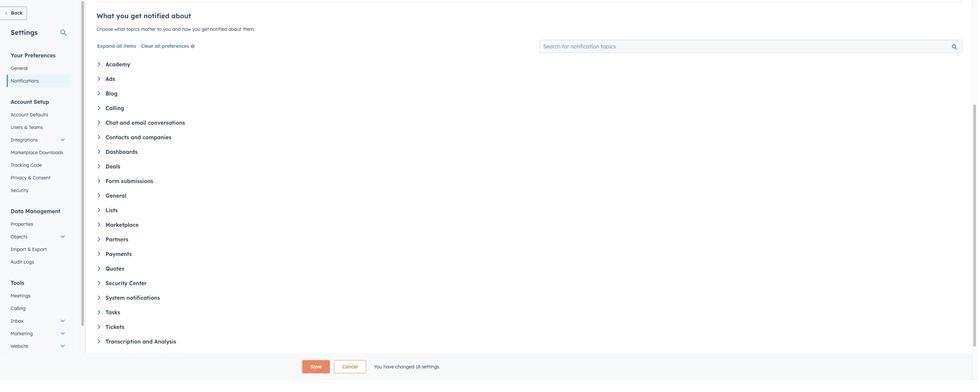 Task type: locate. For each thing, give the bounding box(es) containing it.
2 caret image from the top
[[98, 106, 100, 110]]

about
[[171, 12, 191, 20], [228, 26, 241, 32]]

form submissions
[[106, 178, 153, 185]]

0 horizontal spatial security
[[11, 188, 28, 193]]

objects
[[11, 234, 27, 240]]

8 caret image from the top
[[98, 310, 100, 315]]

6 caret image from the top
[[98, 193, 100, 198]]

all for expand
[[116, 43, 122, 49]]

general down the form
[[106, 192, 126, 199]]

users & teams link
[[7, 121, 69, 134]]

expand all items button
[[97, 43, 136, 49]]

marketplace button
[[98, 222, 960, 228]]

1 account from the top
[[11, 99, 32, 105]]

account
[[11, 99, 32, 105], [11, 112, 28, 118]]

caret image inside system notifications dropdown button
[[98, 296, 100, 300]]

0 vertical spatial general
[[11, 65, 28, 71]]

chat and email conversations button
[[98, 119, 960, 126]]

0 vertical spatial account
[[11, 99, 32, 105]]

0 horizontal spatial notified
[[144, 12, 169, 20]]

code
[[30, 162, 42, 168]]

choose what topics matter to you and how you get notified about them.
[[97, 26, 255, 32]]

caret image inside the security center dropdown button
[[98, 281, 100, 285]]

1 horizontal spatial about
[[228, 26, 241, 32]]

calling button
[[98, 105, 960, 112]]

caret image inside dashboards dropdown button
[[98, 150, 100, 154]]

caret image inside 'form submissions' "dropdown button"
[[98, 179, 100, 183]]

security inside the account setup element
[[11, 188, 28, 193]]

caret image for academy
[[98, 62, 100, 66]]

& right privacy
[[28, 175, 31, 181]]

1 vertical spatial calling
[[11, 306, 26, 312]]

tools
[[11, 280, 24, 286]]

0 horizontal spatial get
[[131, 12, 142, 20]]

calling up inbox
[[11, 306, 26, 312]]

system notifications button
[[98, 295, 960, 301]]

1 vertical spatial notified
[[210, 26, 227, 32]]

website
[[11, 343, 28, 349]]

1 vertical spatial general
[[106, 192, 126, 199]]

preferences
[[24, 52, 56, 59]]

logs
[[24, 259, 34, 265]]

all left items
[[116, 43, 122, 49]]

0 horizontal spatial calling
[[11, 306, 26, 312]]

0 horizontal spatial all
[[116, 43, 122, 49]]

inbox
[[11, 318, 23, 324]]

caret image inside calling dropdown button
[[98, 106, 100, 110]]

transcription and analysis button
[[98, 339, 960, 345]]

and for transcription and analysis
[[142, 339, 153, 345]]

calling
[[106, 105, 124, 112], [11, 306, 26, 312]]

marketplace for marketplace downloads
[[11, 150, 38, 156]]

caret image for transcription and analysis
[[98, 340, 100, 344]]

5 caret image from the top
[[98, 208, 100, 212]]

caret image inside partners dropdown button
[[98, 237, 100, 242]]

4 caret image from the top
[[98, 135, 100, 139]]

1 all from the left
[[116, 43, 122, 49]]

blog
[[106, 90, 118, 97]]

all inside button
[[155, 43, 160, 49]]

what you get notified about
[[97, 12, 191, 20]]

1 horizontal spatial calling
[[106, 105, 124, 112]]

website button
[[7, 340, 69, 353]]

marketplace inside the account setup element
[[11, 150, 38, 156]]

import
[[11, 247, 26, 253]]

0 vertical spatial security
[[11, 188, 28, 193]]

& inside import & export link
[[27, 247, 31, 253]]

& left "export"
[[27, 247, 31, 253]]

0 vertical spatial marketplace
[[11, 150, 38, 156]]

3 caret image from the top
[[98, 120, 100, 125]]

clear
[[141, 43, 153, 49]]

caret image inside payments dropdown button
[[98, 252, 100, 256]]

security center
[[106, 280, 147, 287]]

get up 'topics'
[[131, 12, 142, 20]]

general
[[11, 65, 28, 71], [106, 192, 126, 199]]

users
[[11, 124, 23, 130]]

marketplace
[[11, 150, 38, 156], [106, 222, 139, 228]]

& inside users & teams "link"
[[24, 124, 28, 130]]

Search for notification topics search field
[[540, 40, 962, 53]]

all
[[116, 43, 122, 49], [155, 43, 160, 49]]

save button
[[302, 360, 330, 374]]

1 horizontal spatial security
[[106, 280, 127, 287]]

security down privacy
[[11, 188, 28, 193]]

account up account defaults
[[11, 99, 32, 105]]

system notifications
[[106, 295, 160, 301]]

calling up chat
[[106, 105, 124, 112]]

marketplace down integrations
[[11, 150, 38, 156]]

1 vertical spatial marketplace
[[106, 222, 139, 228]]

3 caret image from the top
[[98, 150, 100, 154]]

caret image inside lists 'dropdown button'
[[98, 208, 100, 212]]

calling inside "tools" element
[[11, 306, 26, 312]]

7 caret image from the top
[[98, 237, 100, 242]]

form submissions button
[[98, 178, 960, 185]]

7 caret image from the top
[[98, 266, 100, 271]]

4 caret image from the top
[[98, 164, 100, 169]]

about up "how"
[[171, 12, 191, 20]]

6 caret image from the top
[[98, 223, 100, 227]]

back link
[[0, 7, 27, 20]]

deals
[[106, 163, 120, 170]]

caret image inside general dropdown button
[[98, 193, 100, 198]]

caret image for quotes
[[98, 266, 100, 271]]

account inside account defaults link
[[11, 112, 28, 118]]

9 caret image from the top
[[98, 281, 100, 285]]

security up system
[[106, 280, 127, 287]]

0 vertical spatial &
[[24, 124, 28, 130]]

you
[[116, 12, 129, 20], [163, 26, 171, 32], [192, 26, 200, 32]]

0 horizontal spatial about
[[171, 12, 191, 20]]

and
[[172, 26, 181, 32], [120, 119, 130, 126], [131, 134, 141, 141], [142, 339, 153, 345]]

dashboards button
[[98, 149, 960, 155]]

marketing
[[11, 331, 33, 337]]

caret image inside marketplace dropdown button
[[98, 223, 100, 227]]

10 caret image from the top
[[98, 296, 100, 300]]

& inside privacy & consent link
[[28, 175, 31, 181]]

get right "how"
[[202, 26, 209, 32]]

chat
[[106, 119, 118, 126]]

1 vertical spatial get
[[202, 26, 209, 32]]

1 caret image from the top
[[98, 91, 100, 96]]

1 vertical spatial security
[[106, 280, 127, 287]]

you
[[374, 364, 382, 370]]

center
[[129, 280, 147, 287]]

email
[[132, 119, 146, 126]]

about left them.
[[228, 26, 241, 32]]

companies
[[143, 134, 171, 141]]

caret image inside chat and email conversations dropdown button
[[98, 120, 100, 125]]

caret image for tasks
[[98, 310, 100, 315]]

quotes
[[106, 266, 124, 272]]

1 horizontal spatial notified
[[210, 26, 227, 32]]

your preferences
[[11, 52, 56, 59]]

1 horizontal spatial marketplace
[[106, 222, 139, 228]]

upgrades
[[106, 353, 131, 360]]

settings
[[11, 28, 38, 37]]

general down your
[[11, 65, 28, 71]]

expand
[[97, 43, 115, 49]]

caret image inside tasks dropdown button
[[98, 310, 100, 315]]

18
[[416, 364, 421, 370]]

2 vertical spatial &
[[27, 247, 31, 253]]

caret image inside blog 'dropdown button'
[[98, 91, 100, 96]]

caret image inside contacts and companies dropdown button
[[98, 135, 100, 139]]

integrations
[[11, 137, 38, 143]]

and left "how"
[[172, 26, 181, 32]]

contacts and companies
[[106, 134, 171, 141]]

0 horizontal spatial general
[[11, 65, 28, 71]]

account up the users at top left
[[11, 112, 28, 118]]

2 account from the top
[[11, 112, 28, 118]]

2 all from the left
[[155, 43, 160, 49]]

tickets
[[106, 324, 124, 331]]

all right clear
[[155, 43, 160, 49]]

1 horizontal spatial get
[[202, 26, 209, 32]]

tracking code
[[11, 162, 42, 168]]

caret image
[[98, 91, 100, 96], [98, 106, 100, 110], [98, 120, 100, 125], [98, 135, 100, 139], [98, 208, 100, 212], [98, 223, 100, 227], [98, 266, 100, 271], [98, 310, 100, 315], [98, 325, 100, 329]]

5 caret image from the top
[[98, 179, 100, 183]]

9 caret image from the top
[[98, 325, 100, 329]]

1 horizontal spatial general
[[106, 192, 126, 199]]

account for account defaults
[[11, 112, 28, 118]]

& right the users at top left
[[24, 124, 28, 130]]

11 caret image from the top
[[98, 340, 100, 344]]

ads
[[106, 76, 115, 82]]

caret image for tickets
[[98, 325, 100, 329]]

8 caret image from the top
[[98, 252, 100, 256]]

caret image
[[98, 62, 100, 66], [98, 77, 100, 81], [98, 150, 100, 154], [98, 164, 100, 169], [98, 179, 100, 183], [98, 193, 100, 198], [98, 237, 100, 242], [98, 252, 100, 256], [98, 281, 100, 285], [98, 296, 100, 300], [98, 340, 100, 344]]

them.
[[243, 26, 255, 32]]

& for teams
[[24, 124, 28, 130]]

caret image inside ads "dropdown button"
[[98, 77, 100, 81]]

you up what
[[116, 12, 129, 20]]

notifications
[[127, 295, 160, 301]]

tracking code link
[[7, 159, 69, 172]]

caret image inside quotes dropdown button
[[98, 266, 100, 271]]

caret image inside transcription and analysis dropdown button
[[98, 340, 100, 344]]

you right "how"
[[192, 26, 200, 32]]

audit logs
[[11, 259, 34, 265]]

caret image for system notifications
[[98, 296, 100, 300]]

transcription
[[106, 339, 141, 345]]

chat and email conversations
[[106, 119, 185, 126]]

1 caret image from the top
[[98, 62, 100, 66]]

general inside your preferences "element"
[[11, 65, 28, 71]]

notified up to
[[144, 12, 169, 20]]

caret image inside tickets dropdown button
[[98, 325, 100, 329]]

2 caret image from the top
[[98, 77, 100, 81]]

caret image inside 'academy' dropdown button
[[98, 62, 100, 66]]

1 horizontal spatial all
[[155, 43, 160, 49]]

and right chat
[[120, 119, 130, 126]]

account defaults link
[[7, 109, 69, 121]]

& for export
[[27, 247, 31, 253]]

0 horizontal spatial marketplace
[[11, 150, 38, 156]]

you right to
[[163, 26, 171, 32]]

expand all items
[[97, 43, 136, 49]]

0 vertical spatial about
[[171, 12, 191, 20]]

and down email
[[131, 134, 141, 141]]

and left analysis
[[142, 339, 153, 345]]

1 vertical spatial &
[[28, 175, 31, 181]]

1 vertical spatial account
[[11, 112, 28, 118]]

matter
[[141, 26, 156, 32]]

marketplace up partners
[[106, 222, 139, 228]]

notified left them.
[[210, 26, 227, 32]]

privacy & consent link
[[7, 172, 69, 184]]

caret image inside deals dropdown button
[[98, 164, 100, 169]]

caret image for deals
[[98, 164, 100, 169]]

security for security center
[[106, 280, 127, 287]]

ads button
[[98, 76, 960, 82]]

security link
[[7, 184, 69, 197]]



Task type: vqa. For each thing, say whether or not it's contained in the screenshot.
performance
no



Task type: describe. For each thing, give the bounding box(es) containing it.
caret image for marketplace
[[98, 223, 100, 227]]

1 vertical spatial about
[[228, 26, 241, 32]]

marketplace for marketplace
[[106, 222, 139, 228]]

contacts and companies button
[[98, 134, 960, 141]]

submissions
[[121, 178, 153, 185]]

defaults
[[30, 112, 48, 118]]

inbox button
[[7, 315, 69, 328]]

meetings
[[11, 293, 31, 299]]

integrations button
[[7, 134, 69, 146]]

caret image for payments
[[98, 252, 100, 256]]

privacy & consent
[[11, 175, 50, 181]]

notifications link
[[7, 75, 69, 87]]

consent
[[33, 175, 50, 181]]

setup
[[34, 99, 49, 105]]

your
[[11, 52, 23, 59]]

import & export
[[11, 247, 47, 253]]

caret image for form submissions
[[98, 179, 100, 183]]

blog button
[[98, 90, 960, 97]]

account for account setup
[[11, 99, 32, 105]]

choose
[[97, 26, 113, 32]]

0 vertical spatial get
[[131, 12, 142, 20]]

topics
[[126, 26, 140, 32]]

marketplace downloads link
[[7, 146, 69, 159]]

general link
[[7, 62, 69, 75]]

academy button
[[98, 61, 960, 68]]

general button
[[98, 192, 960, 199]]

properties
[[11, 221, 33, 227]]

clear all preferences
[[141, 43, 189, 49]]

caret image for contacts and companies
[[98, 135, 100, 139]]

0 vertical spatial notified
[[144, 12, 169, 20]]

data management
[[11, 208, 60, 215]]

what
[[97, 12, 114, 20]]

account defaults
[[11, 112, 48, 118]]

caret image for chat and email conversations
[[98, 120, 100, 125]]

your preferences element
[[7, 52, 69, 87]]

users & teams
[[11, 124, 43, 130]]

what
[[114, 26, 125, 32]]

preferences
[[162, 43, 189, 49]]

quotes button
[[98, 266, 960, 272]]

account setup
[[11, 99, 49, 105]]

save
[[310, 364, 322, 370]]

notifications
[[11, 78, 39, 84]]

back
[[11, 10, 23, 16]]

security center button
[[98, 280, 960, 287]]

academy
[[106, 61, 130, 68]]

and for contacts and companies
[[131, 134, 141, 141]]

partners button
[[98, 236, 960, 243]]

account setup element
[[7, 98, 69, 197]]

meetings link
[[7, 290, 69, 302]]

dashboards
[[106, 149, 137, 155]]

tasks button
[[98, 309, 960, 316]]

you have changed 18 settings.
[[374, 364, 440, 370]]

to
[[157, 26, 162, 32]]

marketing button
[[7, 328, 69, 340]]

conversations
[[148, 119, 185, 126]]

settings.
[[422, 364, 440, 370]]

payments button
[[98, 251, 960, 258]]

1 horizontal spatial you
[[163, 26, 171, 32]]

management
[[25, 208, 60, 215]]

cancel
[[342, 364, 358, 370]]

caret image for ads
[[98, 77, 100, 81]]

security for security
[[11, 188, 28, 193]]

caret image for calling
[[98, 106, 100, 110]]

caret image for blog
[[98, 91, 100, 96]]

privacy
[[11, 175, 27, 181]]

tools element
[[7, 279, 69, 378]]

caret image for general
[[98, 193, 100, 198]]

upgrades button
[[98, 353, 960, 360]]

all for clear
[[155, 43, 160, 49]]

transcription and analysis
[[106, 339, 176, 345]]

form
[[106, 178, 119, 185]]

calling link
[[7, 302, 69, 315]]

analysis
[[154, 339, 176, 345]]

data
[[11, 208, 24, 215]]

and for chat and email conversations
[[120, 119, 130, 126]]

tracking
[[11, 162, 29, 168]]

marketplace downloads
[[11, 150, 63, 156]]

0 horizontal spatial you
[[116, 12, 129, 20]]

caret image for security center
[[98, 281, 100, 285]]

0 vertical spatial calling
[[106, 105, 124, 112]]

export
[[32, 247, 47, 253]]

contacts
[[106, 134, 129, 141]]

lists
[[106, 207, 118, 214]]

downloads
[[39, 150, 63, 156]]

partners
[[106, 236, 128, 243]]

payments
[[106, 251, 132, 258]]

changed
[[395, 364, 414, 370]]

system
[[106, 295, 125, 301]]

data management element
[[7, 208, 69, 268]]

2 horizontal spatial you
[[192, 26, 200, 32]]

objects button
[[7, 231, 69, 243]]

tasks
[[106, 309, 120, 316]]

audit
[[11, 259, 22, 265]]

deals button
[[98, 163, 960, 170]]

caret image for lists
[[98, 208, 100, 212]]

& for consent
[[28, 175, 31, 181]]

caret image for dashboards
[[98, 150, 100, 154]]

caret image for partners
[[98, 237, 100, 242]]

lists button
[[98, 207, 960, 214]]

import & export link
[[7, 243, 69, 256]]



